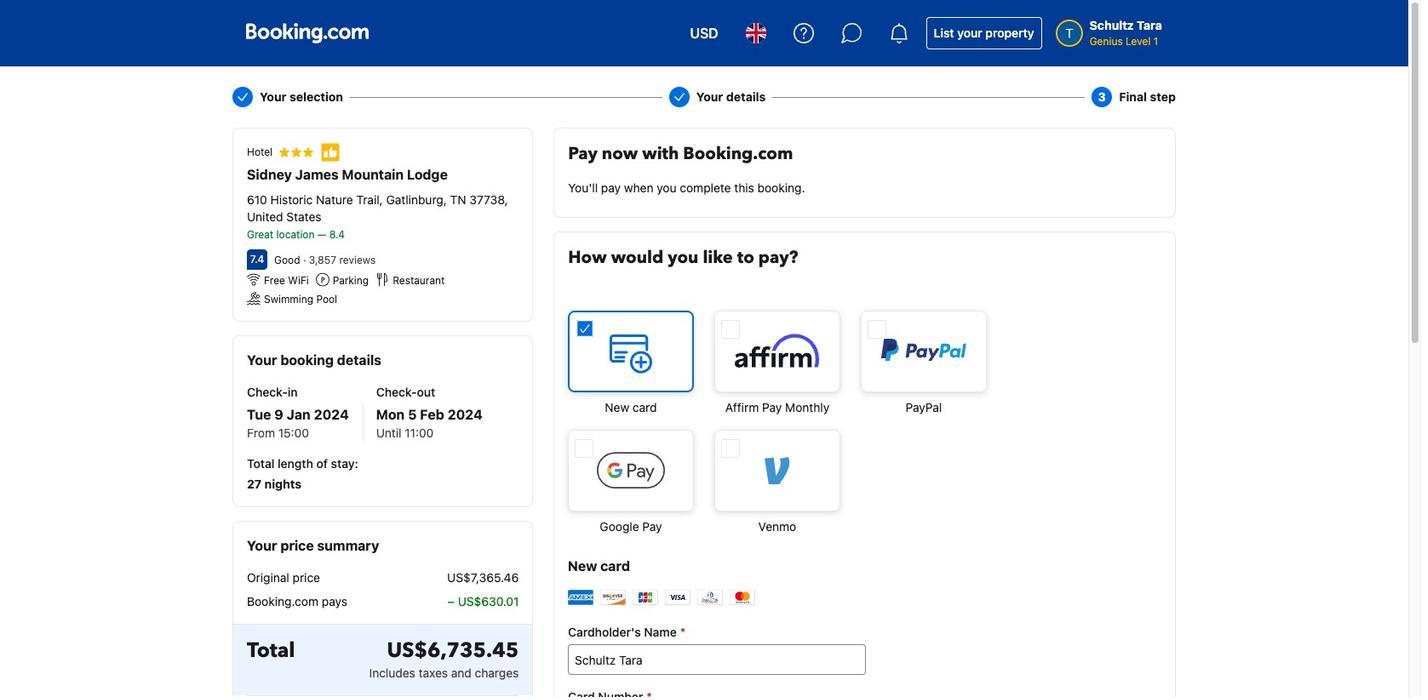 Task type: locate. For each thing, give the bounding box(es) containing it.
booking
[[280, 353, 334, 368]]

2024 inside 'check-in tue 9 jan 2024 from 15:00'
[[314, 407, 349, 422]]

0 vertical spatial total
[[247, 457, 275, 471]]

0 vertical spatial price
[[280, 538, 314, 554]]

1 vertical spatial booking.com
[[247, 595, 319, 609]]

your up the original
[[247, 538, 277, 554]]

you right when
[[657, 181, 677, 195]]

your for your booking details
[[247, 353, 277, 368]]

0 horizontal spatial booking.com
[[247, 595, 319, 609]]

details right booking
[[337, 353, 382, 368]]

your price summary
[[247, 538, 379, 554]]

2024 right jan
[[314, 407, 349, 422]]

tn
[[450, 193, 466, 207]]

reviews
[[339, 254, 376, 267]]

your left booking
[[247, 353, 277, 368]]

15:00
[[278, 426, 309, 440]]

rated good element
[[274, 254, 300, 267]]

check- for tue
[[247, 385, 288, 399]]

in
[[288, 385, 298, 399]]

schultz
[[1090, 18, 1134, 32]]

list your property
[[934, 26, 1035, 40]]

7.4
[[250, 253, 264, 266]]

check-in tue 9 jan 2024 from 15:00
[[247, 385, 349, 440]]

2 2024 from the left
[[448, 407, 483, 422]]

how would you like to pay?
[[568, 246, 799, 269]]

2 check- from the left
[[376, 385, 417, 399]]

pool
[[316, 293, 337, 306]]

0 horizontal spatial 2024
[[314, 407, 349, 422]]

united
[[247, 210, 283, 224]]

original
[[247, 571, 289, 585]]

mountain
[[342, 167, 404, 182]]

states
[[287, 210, 322, 224]]

your for your details
[[697, 89, 724, 104]]

genius
[[1090, 35, 1123, 48]]

you left like
[[668, 246, 699, 269]]

good · 3,857 reviews
[[274, 254, 376, 267]]

final
[[1119, 89, 1147, 104]]

total down booking.com pays
[[247, 637, 295, 665]]

check- up mon
[[376, 385, 417, 399]]

total up 27
[[247, 457, 275, 471]]

your selection
[[260, 89, 343, 104]]

trail,
[[356, 193, 383, 207]]

your for your price summary
[[247, 538, 277, 554]]

details
[[726, 89, 766, 104], [337, 353, 382, 368]]

price up booking.com pays
[[293, 571, 320, 585]]

0 vertical spatial details
[[726, 89, 766, 104]]

pay
[[601, 181, 621, 195]]

list
[[934, 26, 955, 40]]

great
[[247, 228, 274, 241]]

your
[[260, 89, 287, 104], [697, 89, 724, 104], [247, 353, 277, 368], [247, 538, 277, 554]]

610 historic nature trail, gatlinburg, tn 37738, united states button
[[247, 192, 519, 226]]

scored 7.4 element
[[247, 250, 267, 270]]

pay
[[568, 142, 598, 165]]

booking.com up this
[[683, 142, 793, 165]]

2024 right "feb" on the left bottom
[[448, 407, 483, 422]]

1 check- from the left
[[247, 385, 288, 399]]

your down usd button
[[697, 89, 724, 104]]

check- inside 'check-in tue 9 jan 2024 from 15:00'
[[247, 385, 288, 399]]

usd button
[[680, 13, 729, 54]]

1 total from the top
[[247, 457, 275, 471]]

1 horizontal spatial booking.com
[[683, 142, 793, 165]]

1 horizontal spatial check-
[[376, 385, 417, 399]]

step
[[1150, 89, 1176, 104]]

1 vertical spatial total
[[247, 637, 295, 665]]

free wifi
[[264, 274, 309, 287]]

property
[[986, 26, 1035, 40]]

check- up "tue" in the left of the page
[[247, 385, 288, 399]]

swimming pool
[[264, 293, 337, 306]]

2024
[[314, 407, 349, 422], [448, 407, 483, 422]]

good
[[274, 254, 300, 267]]

us$6,735.45
[[387, 637, 519, 665]]

when
[[624, 181, 654, 195]]

your left selection
[[260, 89, 287, 104]]

parking
[[333, 274, 369, 287]]

charges
[[475, 666, 519, 681]]

1 2024 from the left
[[314, 407, 349, 422]]

you
[[657, 181, 677, 195], [668, 246, 699, 269]]

check-
[[247, 385, 288, 399], [376, 385, 417, 399]]

tue
[[247, 407, 271, 422]]

includes taxes and charges
[[369, 666, 519, 681]]

now
[[602, 142, 638, 165]]

schultz tara genius level 1
[[1090, 18, 1163, 48]]

total inside total length of stay: 27 nights
[[247, 457, 275, 471]]

of
[[317, 457, 328, 471]]

1 horizontal spatial 2024
[[448, 407, 483, 422]]

booking.com online hotel reservations image
[[246, 23, 369, 43]]

james
[[295, 167, 339, 182]]

check- inside check-out mon 5 feb 2024 until 11:00
[[376, 385, 417, 399]]

2024 inside check-out mon 5 feb 2024 until 11:00
[[448, 407, 483, 422]]

3,857
[[309, 254, 336, 267]]

2 total from the top
[[247, 637, 295, 665]]

jan
[[287, 407, 311, 422]]

selection
[[290, 89, 343, 104]]

details down usd button
[[726, 89, 766, 104]]

610
[[247, 193, 267, 207]]

total
[[247, 457, 275, 471], [247, 637, 295, 665]]

0 horizontal spatial check-
[[247, 385, 288, 399]]

price up original price
[[280, 538, 314, 554]]

1 vertical spatial price
[[293, 571, 320, 585]]

your
[[958, 26, 983, 40]]

1 horizontal spatial details
[[726, 89, 766, 104]]

0 vertical spatial booking.com
[[683, 142, 793, 165]]

booking.com pays
[[247, 595, 347, 609]]

0 horizontal spatial details
[[337, 353, 382, 368]]

feb
[[420, 407, 445, 422]]

booking.com down original price
[[247, 595, 319, 609]]

wifi
[[288, 274, 309, 287]]



Task type: describe. For each thing, give the bounding box(es) containing it.
lodge
[[407, 167, 448, 182]]

free
[[264, 274, 285, 287]]

total for total length of stay: 27 nights
[[247, 457, 275, 471]]

level
[[1126, 35, 1151, 48]]

check-out mon 5 feb 2024 until 11:00
[[376, 385, 483, 440]]

sidney james mountain lodge
[[247, 167, 448, 182]]

gatlinburg,
[[386, 193, 447, 207]]

historic
[[270, 193, 313, 207]]

length
[[278, 457, 313, 471]]

like
[[703, 246, 733, 269]]

with
[[642, 142, 679, 165]]

summary
[[317, 538, 379, 554]]

list your property link
[[926, 17, 1042, 49]]

11:00
[[405, 426, 434, 440]]

complete
[[680, 181, 731, 195]]

out
[[417, 385, 435, 399]]

pay?
[[759, 246, 799, 269]]

8.4
[[329, 228, 345, 241]]

0 vertical spatial you
[[657, 181, 677, 195]]

27
[[247, 477, 262, 491]]

includes
[[369, 666, 416, 681]]

restaurant
[[393, 274, 445, 287]]

booking.
[[758, 181, 805, 195]]

price for original
[[293, 571, 320, 585]]

mon
[[376, 407, 405, 422]]

your for your selection
[[260, 89, 287, 104]]

price for your
[[280, 538, 314, 554]]

3
[[1098, 89, 1106, 104]]

2024 for mon 5 feb 2024
[[448, 407, 483, 422]]

usd
[[690, 26, 719, 41]]

swimming
[[264, 293, 314, 306]]

pays
[[322, 595, 347, 609]]

would
[[611, 246, 664, 269]]

final step
[[1119, 89, 1176, 104]]

37738,
[[470, 193, 508, 207]]

sidney
[[247, 167, 292, 182]]

from
[[247, 426, 275, 440]]

us$7,365.46
[[447, 571, 519, 585]]

stay:
[[331, 457, 358, 471]]

total for total
[[247, 637, 295, 665]]

9
[[275, 407, 284, 422]]

—
[[318, 228, 327, 241]]

your details
[[697, 89, 766, 104]]

taxes
[[419, 666, 448, 681]]

location
[[276, 228, 315, 241]]

1 vertical spatial you
[[668, 246, 699, 269]]

total length of stay: 27 nights
[[247, 457, 358, 491]]

− us$630.01
[[447, 595, 519, 609]]

hotel
[[247, 146, 273, 158]]

you'll
[[568, 181, 598, 195]]

1
[[1154, 35, 1159, 48]]

·
[[303, 254, 306, 267]]

1 vertical spatial details
[[337, 353, 382, 368]]

check- for mon
[[376, 385, 417, 399]]

pay now with booking.com
[[568, 142, 793, 165]]

nature
[[316, 193, 353, 207]]

tara
[[1137, 18, 1163, 32]]

original price
[[247, 571, 320, 585]]

2024 for tue 9 jan 2024
[[314, 407, 349, 422]]

your booking details
[[247, 353, 382, 368]]

this
[[734, 181, 755, 195]]

how
[[568, 246, 607, 269]]

you'll pay when you complete this booking.
[[568, 181, 805, 195]]

5
[[408, 407, 417, 422]]

and
[[451, 666, 472, 681]]

nights
[[265, 477, 302, 491]]

until
[[376, 426, 402, 440]]

to
[[737, 246, 755, 269]]



Task type: vqa. For each thing, say whether or not it's contained in the screenshot.
the Trail,
yes



